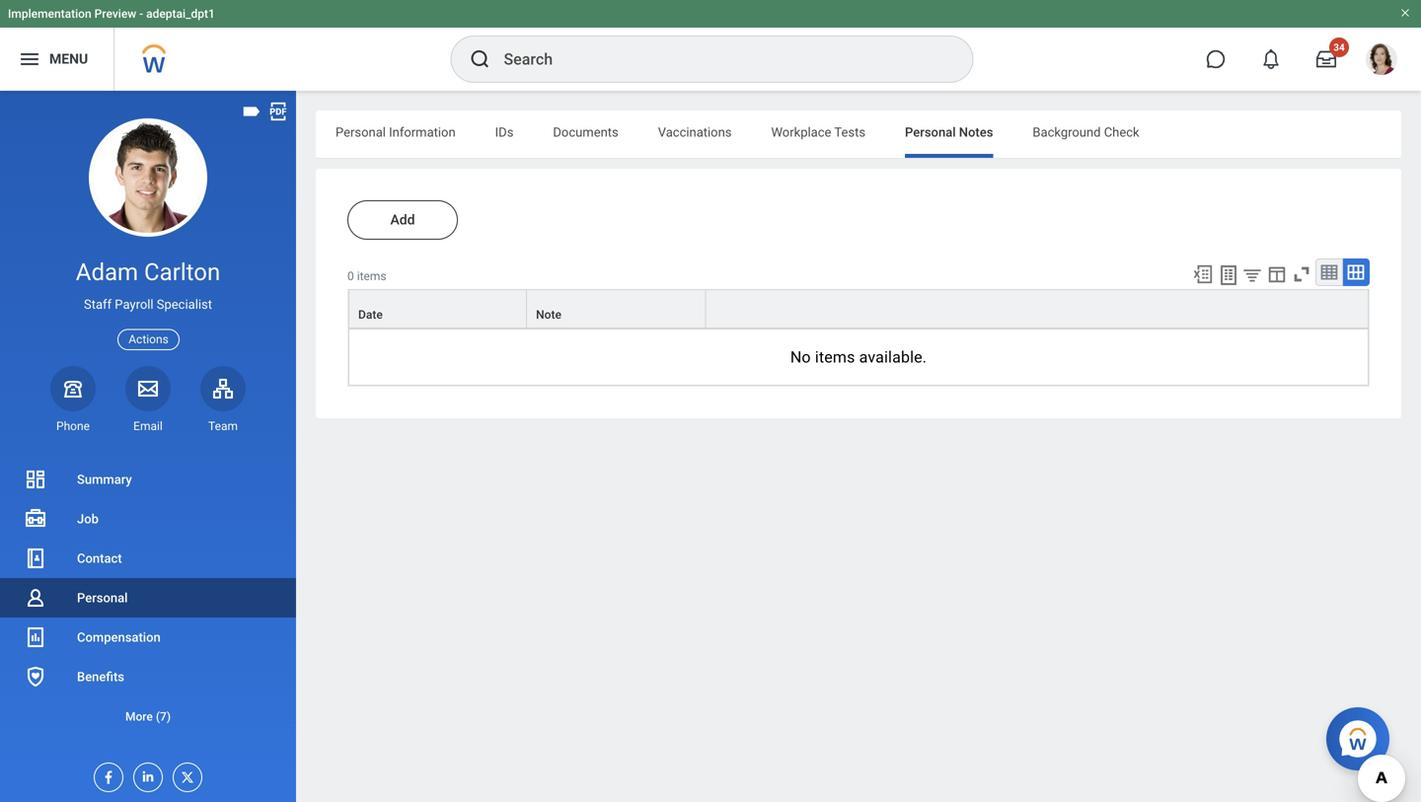 Task type: describe. For each thing, give the bounding box(es) containing it.
contact image
[[24, 547, 47, 571]]

facebook image
[[95, 764, 116, 786]]

email adam carlton element
[[125, 418, 171, 434]]

click to view/edit grid preferences image
[[1267, 264, 1288, 285]]

date
[[358, 308, 383, 322]]

linkedin image
[[134, 764, 156, 785]]

personal image
[[24, 586, 47, 610]]

benefits image
[[24, 665, 47, 689]]

phone adam carlton element
[[50, 418, 96, 434]]

personal inside "list"
[[77, 591, 128, 606]]

background check
[[1033, 125, 1140, 140]]

view printable version (pdf) image
[[268, 101, 289, 122]]

staff payroll specialist
[[84, 297, 212, 312]]

export to excel image
[[1192, 264, 1214, 285]]

table image
[[1320, 263, 1340, 282]]

select to filter grid data image
[[1242, 265, 1264, 285]]

34 button
[[1305, 38, 1349, 81]]

date button
[[349, 290, 526, 328]]

implementation
[[8, 7, 91, 21]]

menu
[[49, 51, 88, 67]]

personal link
[[0, 578, 296, 618]]

expand table image
[[1346, 263, 1366, 282]]

-
[[139, 7, 143, 21]]

team link
[[200, 366, 246, 434]]

job link
[[0, 500, 296, 539]]

contact
[[77, 551, 122, 566]]

adam
[[76, 258, 138, 286]]

team adam carlton element
[[200, 418, 246, 434]]

phone
[[56, 419, 90, 433]]

add button
[[347, 200, 458, 240]]

payroll
[[115, 297, 154, 312]]

tab list containing personal information
[[316, 111, 1402, 158]]

contact link
[[0, 539, 296, 578]]

benefits
[[77, 670, 124, 685]]

menu banner
[[0, 0, 1422, 91]]

preview
[[94, 7, 136, 21]]

export to worksheets image
[[1217, 264, 1241, 287]]

more (7) button
[[0, 697, 296, 736]]

no items available.
[[791, 348, 927, 367]]

0
[[347, 269, 354, 283]]

more (7) button
[[0, 705, 296, 729]]

implementation preview -   adeptai_dpt1
[[8, 7, 215, 21]]

adam carlton
[[76, 258, 220, 286]]

summary image
[[24, 468, 47, 492]]

job
[[77, 512, 99, 527]]

(7)
[[156, 710, 171, 724]]

personal for personal notes
[[905, 125, 956, 140]]

compensation image
[[24, 626, 47, 650]]

summary
[[77, 472, 132, 487]]

available.
[[859, 348, 927, 367]]

tag image
[[241, 101, 263, 122]]

note
[[536, 308, 562, 322]]

notifications large image
[[1262, 49, 1281, 69]]

view team image
[[211, 377, 235, 401]]



Task type: locate. For each thing, give the bounding box(es) containing it.
workplace tests
[[771, 125, 866, 140]]

benefits link
[[0, 657, 296, 697]]

check
[[1104, 125, 1140, 140]]

inbox large image
[[1317, 49, 1337, 69]]

0 vertical spatial items
[[357, 269, 387, 283]]

tab list
[[316, 111, 1402, 158]]

carlton
[[144, 258, 220, 286]]

Search Workday  search field
[[504, 38, 932, 81]]

items right 0
[[357, 269, 387, 283]]

more (7)
[[125, 710, 171, 724]]

personal
[[336, 125, 386, 140], [905, 125, 956, 140], [77, 591, 128, 606]]

personal notes
[[905, 125, 993, 140]]

actions button
[[118, 329, 179, 350]]

team
[[208, 419, 238, 433]]

actions
[[129, 333, 169, 347]]

search image
[[468, 47, 492, 71]]

compensation
[[77, 630, 161, 645]]

ids
[[495, 125, 514, 140]]

34
[[1334, 41, 1345, 53]]

personal down contact
[[77, 591, 128, 606]]

note button
[[527, 290, 705, 328]]

phone button
[[50, 366, 96, 434]]

information
[[389, 125, 456, 140]]

1 horizontal spatial personal
[[336, 125, 386, 140]]

email button
[[125, 366, 171, 434]]

items for no
[[815, 348, 855, 367]]

close environment banner image
[[1400, 7, 1412, 19]]

tests
[[835, 125, 866, 140]]

items
[[357, 269, 387, 283], [815, 348, 855, 367]]

compensation link
[[0, 618, 296, 657]]

summary link
[[0, 460, 296, 500]]

profile logan mcneil image
[[1366, 43, 1398, 79]]

1 horizontal spatial items
[[815, 348, 855, 367]]

mail image
[[136, 377, 160, 401]]

list containing summary
[[0, 460, 296, 736]]

personal for personal information
[[336, 125, 386, 140]]

0 horizontal spatial personal
[[77, 591, 128, 606]]

personal left notes
[[905, 125, 956, 140]]

vaccinations
[[658, 125, 732, 140]]

menu button
[[0, 28, 114, 91]]

staff
[[84, 297, 112, 312]]

row
[[348, 289, 1369, 329]]

more
[[125, 710, 153, 724]]

row containing date
[[348, 289, 1369, 329]]

phone image
[[59, 377, 87, 401]]

list
[[0, 460, 296, 736]]

personal left information
[[336, 125, 386, 140]]

documents
[[553, 125, 619, 140]]

personal information
[[336, 125, 456, 140]]

job image
[[24, 507, 47, 531]]

1 vertical spatial items
[[815, 348, 855, 367]]

0 items
[[347, 269, 387, 283]]

no
[[791, 348, 811, 367]]

email
[[133, 419, 163, 433]]

background
[[1033, 125, 1101, 140]]

2 horizontal spatial personal
[[905, 125, 956, 140]]

specialist
[[157, 297, 212, 312]]

items right no
[[815, 348, 855, 367]]

0 horizontal spatial items
[[357, 269, 387, 283]]

workplace
[[771, 125, 832, 140]]

add
[[390, 212, 415, 228]]

x image
[[174, 764, 195, 786]]

justify image
[[18, 47, 41, 71]]

fullscreen image
[[1291, 264, 1313, 285]]

notes
[[959, 125, 993, 140]]

navigation pane region
[[0, 91, 296, 803]]

adeptai_dpt1
[[146, 7, 215, 21]]

toolbar
[[1184, 259, 1370, 289]]

items for 0
[[357, 269, 387, 283]]



Task type: vqa. For each thing, say whether or not it's contained in the screenshot.
Summary
yes



